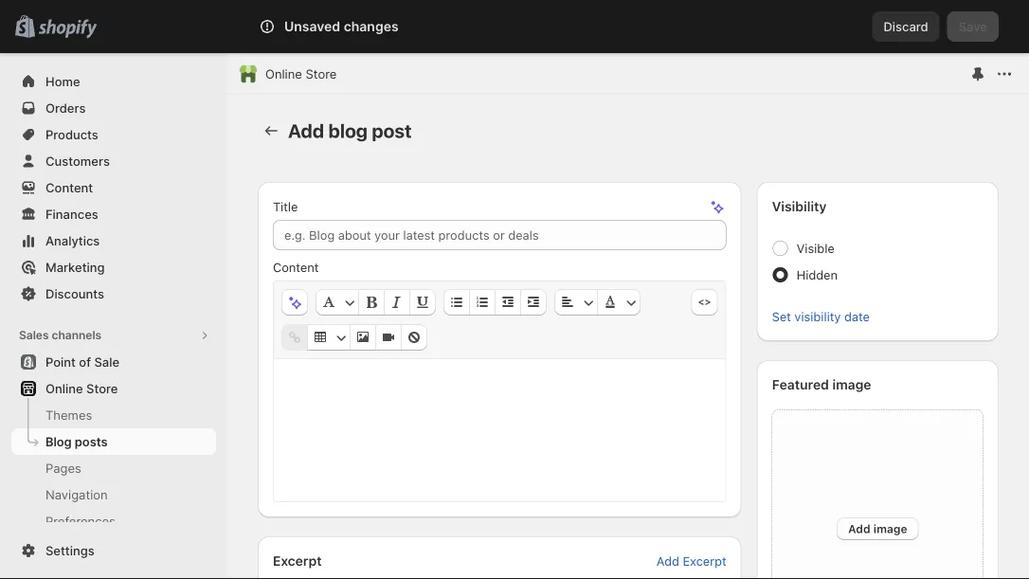 Task type: locate. For each thing, give the bounding box(es) containing it.
online store down unsaved
[[266, 66, 337, 81]]

online down point
[[46, 381, 83, 396]]

store down unsaved
[[306, 66, 337, 81]]

customers link
[[11, 148, 216, 174]]

blog
[[46, 434, 72, 449]]

changes
[[344, 18, 399, 35]]

orders
[[46, 101, 86, 115]]

1 horizontal spatial online store
[[266, 66, 337, 81]]

products
[[46, 127, 98, 142]]

0 vertical spatial online store link
[[266, 64, 337, 83]]

blog posts link
[[11, 429, 216, 455]]

0 horizontal spatial store
[[86, 381, 118, 396]]

point of sale button
[[0, 349, 228, 376]]

0 horizontal spatial online store
[[46, 381, 118, 396]]

1 vertical spatial online store link
[[11, 376, 216, 402]]

0 vertical spatial store
[[306, 66, 337, 81]]

settings
[[46, 543, 95, 558]]

0 vertical spatial online
[[266, 66, 302, 81]]

online store down 'point of sale'
[[46, 381, 118, 396]]

finances
[[46, 207, 98, 221]]

preferences link
[[11, 508, 216, 535]]

home link
[[11, 68, 216, 95]]

navigation
[[46, 487, 108, 502]]

point
[[46, 355, 76, 369]]

sales
[[19, 329, 49, 342]]

sales channels
[[19, 329, 102, 342]]

online store link down sale
[[11, 376, 216, 402]]

themes link
[[11, 402, 216, 429]]

unsaved
[[284, 18, 341, 35]]

1 horizontal spatial store
[[306, 66, 337, 81]]

0 horizontal spatial online store link
[[11, 376, 216, 402]]

pages link
[[11, 455, 216, 482]]

store
[[306, 66, 337, 81], [86, 381, 118, 396]]

online store link
[[266, 64, 337, 83], [11, 376, 216, 402]]

online
[[266, 66, 302, 81], [46, 381, 83, 396]]

online store link down unsaved
[[266, 64, 337, 83]]

online store
[[266, 66, 337, 81], [46, 381, 118, 396]]

1 vertical spatial online
[[46, 381, 83, 396]]

products link
[[11, 121, 216, 148]]

home
[[46, 74, 80, 89]]

analytics
[[46, 233, 100, 248]]

pages
[[46, 461, 81, 476]]

discard button
[[873, 11, 940, 42]]

search
[[271, 19, 311, 34]]

store down sale
[[86, 381, 118, 396]]

of
[[79, 355, 91, 369]]

save button
[[948, 11, 1000, 42]]

online right online store "icon" at the left of the page
[[266, 66, 302, 81]]



Task type: describe. For each thing, give the bounding box(es) containing it.
search button
[[240, 11, 790, 42]]

1 horizontal spatial online
[[266, 66, 302, 81]]

1 horizontal spatial online store link
[[266, 64, 337, 83]]

0 vertical spatial online store
[[266, 66, 337, 81]]

themes
[[46, 408, 92, 422]]

finances link
[[11, 201, 216, 228]]

save
[[959, 19, 988, 34]]

preferences
[[46, 514, 116, 529]]

point of sale
[[46, 355, 120, 369]]

blog posts
[[46, 434, 108, 449]]

content
[[46, 180, 93, 195]]

content link
[[11, 174, 216, 201]]

1 vertical spatial online store
[[46, 381, 118, 396]]

analytics link
[[11, 228, 216, 254]]

discounts link
[[11, 281, 216, 307]]

discounts
[[46, 286, 104, 301]]

settings link
[[11, 538, 216, 564]]

unsaved changes
[[284, 18, 399, 35]]

shopify image
[[38, 19, 97, 38]]

channels
[[52, 329, 102, 342]]

posts
[[75, 434, 108, 449]]

sale
[[94, 355, 120, 369]]

discard
[[884, 19, 929, 34]]

1 vertical spatial store
[[86, 381, 118, 396]]

apps
[[19, 564, 48, 578]]

orders link
[[11, 95, 216, 121]]

marketing
[[46, 260, 105, 275]]

customers
[[46, 154, 110, 168]]

sales channels button
[[11, 322, 216, 349]]

point of sale link
[[11, 349, 216, 376]]

0 horizontal spatial online
[[46, 381, 83, 396]]

online store image
[[239, 64, 258, 83]]

marketing link
[[11, 254, 216, 281]]

navigation link
[[11, 482, 216, 508]]

apps button
[[11, 558, 216, 579]]



Task type: vqa. For each thing, say whether or not it's contained in the screenshot.
leftmost $0.00
no



